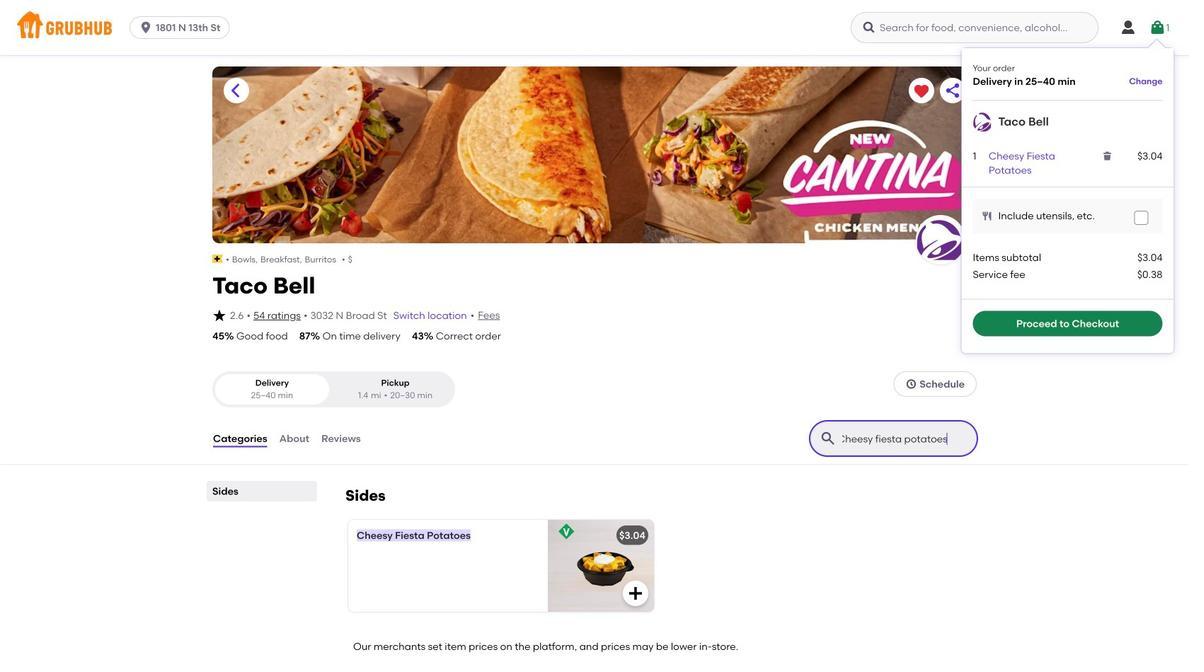 Task type: vqa. For each thing, say whether or not it's contained in the screenshot.
Classic
no



Task type: describe. For each thing, give the bounding box(es) containing it.
search icon image
[[820, 431, 837, 448]]

Search for food, convenience, alcohol... search field
[[851, 12, 1099, 43]]

cheesy fiesta potatoes image
[[548, 521, 654, 613]]

subscription pass image
[[212, 255, 223, 264]]

share icon image
[[945, 82, 962, 99]]

svg image inside 'main navigation' navigation
[[139, 21, 153, 35]]



Task type: locate. For each thing, give the bounding box(es) containing it.
taco bell image
[[973, 112, 993, 132]]

main navigation navigation
[[0, 0, 1190, 55]]

caret left icon image
[[228, 82, 245, 99]]

svg image
[[1120, 19, 1137, 36], [1150, 19, 1167, 36], [863, 21, 877, 35], [982, 211, 993, 222], [906, 379, 917, 390], [627, 586, 644, 603]]

Search Taco Bell search field
[[841, 433, 950, 446]]

svg image
[[139, 21, 153, 35], [1102, 150, 1114, 162], [1138, 214, 1146, 222], [212, 309, 227, 323]]

tooltip
[[962, 40, 1175, 354]]

option group
[[212, 372, 455, 408]]



